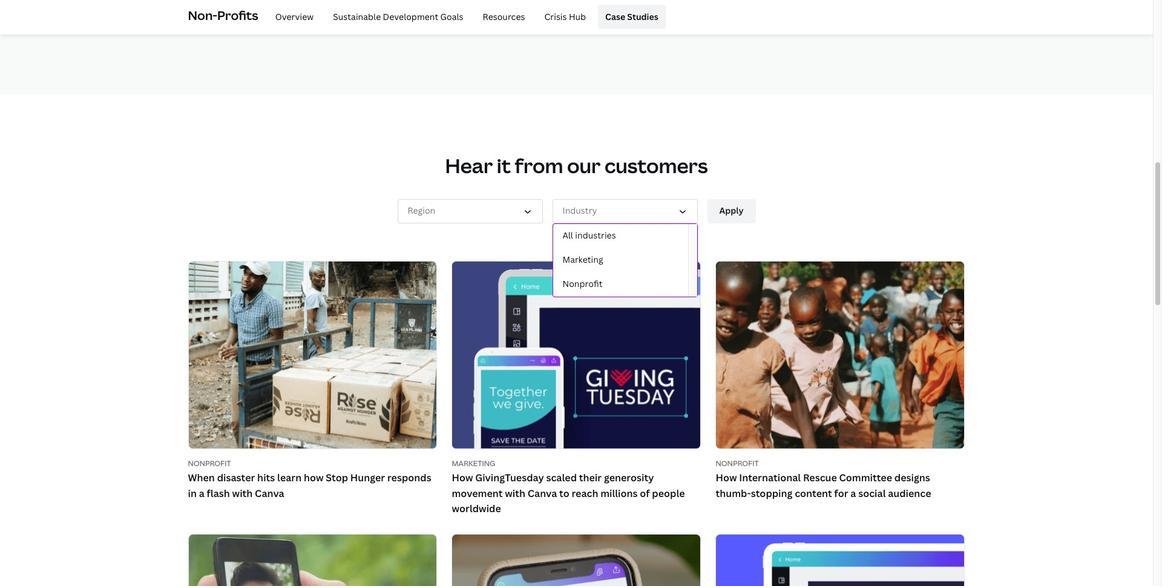 Task type: vqa. For each thing, say whether or not it's contained in the screenshot.
the Design
no



Task type: locate. For each thing, give the bounding box(es) containing it.
with down givingtuesday
[[505, 487, 526, 500]]

movement
[[452, 487, 503, 500]]

how
[[304, 471, 324, 484]]

1 horizontal spatial with
[[505, 487, 526, 500]]

people
[[652, 487, 685, 500]]

nonprofit down "marketing" "option"
[[563, 278, 603, 290]]

marketing
[[563, 254, 603, 265], [452, 458, 495, 468]]

1 canva from the left
[[255, 487, 284, 500]]

afsp designs in canva image
[[717, 535, 965, 586]]

nonprofit up thumb-
[[716, 458, 759, 468]]

a for for
[[851, 487, 856, 500]]

marketing inside marketing how givingtuesday scaled their generosity movement with canva to reach millions of people worldwide
[[452, 458, 495, 468]]

resources link
[[476, 5, 532, 29]]

learn
[[277, 471, 302, 484]]

canva
[[255, 487, 284, 500], [528, 487, 557, 500]]

sustainable
[[333, 11, 381, 22]]

development
[[383, 11, 439, 22]]

1 how from the left
[[452, 471, 473, 484]]

menu bar
[[263, 5, 666, 29]]

2 canva from the left
[[528, 487, 557, 500]]

rescue
[[803, 471, 837, 484]]

overview link
[[268, 5, 321, 29]]

canva left the to
[[528, 487, 557, 500]]

2 with from the left
[[505, 487, 526, 500]]

2 a from the left
[[851, 487, 856, 500]]

a inside nonprofit when disaster hits learn how stop hunger responds in a flash with canva
[[199, 487, 205, 500]]

how up movement in the bottom left of the page
[[452, 471, 473, 484]]

canva inside marketing how givingtuesday scaled their generosity movement with canva to reach millions of people worldwide
[[528, 487, 557, 500]]

1 horizontal spatial how
[[716, 471, 737, 484]]

how inside nonprofit how international rescue committee designs thumb-stopping content for a social audience
[[716, 471, 737, 484]]

a right for
[[851, 487, 856, 500]]

industries
[[575, 230, 616, 241]]

stop
[[326, 471, 348, 484]]

generosity
[[604, 471, 654, 484]]

list box
[[552, 223, 698, 297]]

0 horizontal spatial marketing
[[452, 458, 495, 468]]

0 horizontal spatial with
[[232, 487, 253, 500]]

1 horizontal spatial marketing
[[563, 254, 603, 265]]

marketing inside "option"
[[563, 254, 603, 265]]

crisis hub
[[545, 11, 586, 22]]

a for in
[[199, 487, 205, 500]]

1 horizontal spatial nonprofit
[[563, 278, 603, 290]]

to
[[559, 487, 570, 500]]

0 horizontal spatial nonprofit
[[188, 458, 231, 468]]

1 horizontal spatial a
[[851, 487, 856, 500]]

for
[[835, 487, 849, 500]]

with
[[232, 487, 253, 500], [505, 487, 526, 500]]

our
[[567, 153, 601, 179]]

a right in
[[199, 487, 205, 500]]

how up thumb-
[[716, 471, 737, 484]]

canva down hits
[[255, 487, 284, 500]]

with down disaster
[[232, 487, 253, 500]]

nonprofit up the when
[[188, 458, 231, 468]]

2 how from the left
[[716, 471, 737, 484]]

1 vertical spatial marketing
[[452, 458, 495, 468]]

2 horizontal spatial nonprofit
[[716, 458, 759, 468]]

in
[[188, 487, 197, 500]]

it
[[497, 153, 511, 179]]

committee
[[840, 471, 893, 484]]

case studies
[[606, 11, 659, 22]]

marketing for marketing
[[563, 254, 603, 265]]

0 horizontal spatial how
[[452, 471, 473, 484]]

marketing up movement in the bottom left of the page
[[452, 458, 495, 468]]

from
[[515, 153, 563, 179]]

nonprofit for how international rescue committee designs thumb-stopping content for a social audience
[[716, 458, 759, 468]]

1 horizontal spatial canva
[[528, 487, 557, 500]]

thumb-
[[716, 487, 751, 500]]

nonprofit inside nonprofit how international rescue committee designs thumb-stopping content for a social audience
[[716, 458, 759, 468]]

how inside marketing how givingtuesday scaled their generosity movement with canva to reach millions of people worldwide
[[452, 471, 473, 484]]

nonprofit
[[563, 278, 603, 290], [188, 458, 231, 468], [716, 458, 759, 468]]

hear
[[445, 153, 493, 179]]

0 vertical spatial marketing
[[563, 254, 603, 265]]

hear it from our customers
[[445, 153, 708, 179]]

1 a from the left
[[199, 487, 205, 500]]

marketing option
[[553, 248, 688, 272]]

non-
[[188, 7, 217, 23]]

non-profits
[[188, 7, 258, 23]]

how
[[452, 471, 473, 484], [716, 471, 737, 484]]

with inside marketing how givingtuesday scaled their generosity movement with canva to reach millions of people worldwide
[[505, 487, 526, 500]]

marketing down all industries
[[563, 254, 603, 265]]

studies
[[627, 11, 659, 22]]

1 with from the left
[[232, 487, 253, 500]]

0 horizontal spatial canva
[[255, 487, 284, 500]]

nonprofit inside nonprofit when disaster hits learn how stop hunger responds in a flash with canva
[[188, 458, 231, 468]]

0 horizontal spatial a
[[199, 487, 205, 500]]

canva inside nonprofit when disaster hits learn how stop hunger responds in a flash with canva
[[255, 487, 284, 500]]

marketing how givingtuesday scaled their generosity movement with canva to reach millions of people worldwide
[[452, 458, 685, 515]]

a
[[199, 487, 205, 500], [851, 487, 856, 500]]

a inside nonprofit how international rescue committee designs thumb-stopping content for a social audience
[[851, 487, 856, 500]]

sustainable development goals
[[333, 11, 464, 22]]

nonprofit for when disaster hits learn how stop hunger responds in a flash with canva
[[188, 458, 231, 468]]

responds
[[387, 471, 431, 484]]



Task type: describe. For each thing, give the bounding box(es) containing it.
nonprofit inside option
[[563, 278, 603, 290]]

flash
[[207, 487, 230, 500]]

disaster
[[217, 471, 255, 484]]

resources
[[483, 11, 525, 22]]

crisis hub link
[[537, 5, 593, 29]]

overview
[[275, 11, 314, 22]]

designs
[[895, 471, 931, 484]]

customers
[[605, 153, 708, 179]]

social
[[859, 487, 886, 500]]

millions
[[601, 487, 638, 500]]

hub
[[569, 11, 586, 22]]

how for how international rescue committee designs thumb-stopping content for a social audience
[[716, 471, 737, 484]]

crisis
[[545, 11, 567, 22]]

how for how givingtuesday scaled their generosity movement with canva to reach millions of people worldwide
[[452, 471, 473, 484]]

menu bar containing overview
[[263, 5, 666, 29]]

nonprofit option
[[553, 272, 688, 296]]

givingtuesday
[[475, 471, 544, 484]]

their
[[579, 471, 602, 484]]

content
[[795, 487, 832, 500]]

scaled
[[546, 471, 577, 484]]

goals
[[441, 11, 464, 22]]

sustainable development goals link
[[326, 5, 471, 29]]

industry button
[[552, 199, 698, 223]]

reach
[[572, 487, 598, 500]]

profits
[[217, 7, 258, 23]]

industry
[[563, 205, 597, 216]]

worldwide
[[452, 502, 501, 515]]

all industries
[[563, 230, 616, 241]]

audience
[[888, 487, 932, 500]]

case studies link
[[598, 5, 666, 29]]

stopping
[[751, 487, 793, 500]]

case
[[606, 11, 626, 22]]

marketing for marketing how givingtuesday scaled their generosity movement with canva to reach millions of people worldwide
[[452, 458, 495, 468]]

of
[[640, 487, 650, 500]]

international
[[739, 471, 801, 484]]

all
[[563, 230, 573, 241]]

hunger
[[350, 471, 385, 484]]

hits
[[257, 471, 275, 484]]

region
[[408, 205, 435, 216]]

region button
[[397, 199, 543, 223]]

when
[[188, 471, 215, 484]]

list box containing all industries
[[552, 223, 698, 297]]

nonprofit how international rescue committee designs thumb-stopping content for a social audience
[[716, 458, 932, 500]]

all industries option
[[553, 224, 688, 248]]

with inside nonprofit when disaster hits learn how stop hunger responds in a flash with canva
[[232, 487, 253, 500]]

nonprofit when disaster hits learn how stop hunger responds in a flash with canva
[[188, 458, 431, 500]]



